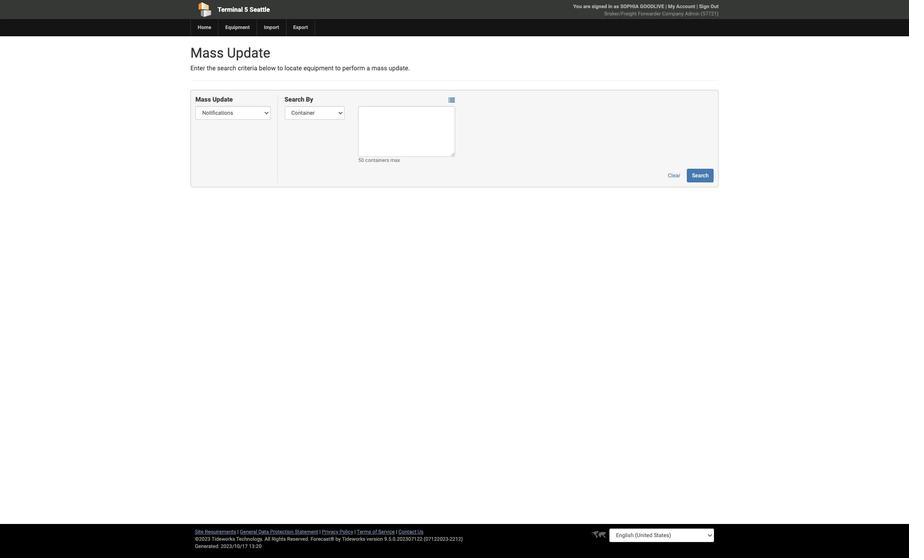 Task type: describe. For each thing, give the bounding box(es) containing it.
out
[[711, 4, 719, 10]]

2023/10/17
[[221, 544, 248, 550]]

my account link
[[669, 4, 696, 10]]

reserved.
[[287, 536, 310, 542]]

1 to from the left
[[278, 64, 283, 72]]

a
[[367, 64, 370, 72]]

©2023 tideworks
[[195, 536, 235, 542]]

forecast®
[[311, 536, 335, 542]]

signed
[[592, 4, 608, 10]]

update.
[[389, 64, 410, 72]]

mass for mass update
[[196, 96, 211, 103]]

| left general in the bottom left of the page
[[238, 529, 239, 535]]

perform
[[343, 64, 365, 72]]

clear
[[669, 173, 681, 179]]

you are signed in as sophia goodlive | my account | sign out broker/freight forwarder company admin (57721)
[[574, 4, 719, 17]]

the
[[207, 64, 216, 72]]

contact us link
[[399, 529, 424, 535]]

statement
[[295, 529, 318, 535]]

admin
[[686, 11, 700, 17]]

protection
[[270, 529, 294, 535]]

import link
[[257, 19, 286, 36]]

| up 9.5.0.202307122
[[396, 529, 398, 535]]

terms
[[357, 529, 371, 535]]

account
[[677, 4, 696, 10]]

as
[[614, 4, 620, 10]]

privacy
[[322, 529, 339, 535]]

show list image
[[449, 97, 455, 103]]

data
[[259, 529, 269, 535]]

equipment
[[226, 25, 250, 30]]

site
[[195, 529, 204, 535]]

goodlive
[[641, 4, 665, 10]]

update for mass update enter the search criteria below to locate equipment to perform a mass update.
[[227, 45, 271, 61]]

(07122023-
[[424, 536, 450, 542]]

import
[[264, 25, 279, 30]]

sign out link
[[700, 4, 719, 10]]

export
[[293, 25, 308, 30]]

broker/freight
[[605, 11, 637, 17]]

contact
[[399, 529, 417, 535]]

enter
[[191, 64, 205, 72]]

locate
[[285, 64, 302, 72]]

you
[[574, 4, 582, 10]]

(57721)
[[702, 11, 719, 17]]

update for mass update
[[213, 96, 233, 103]]

my
[[669, 4, 676, 10]]

requirements
[[205, 529, 236, 535]]

containers
[[366, 158, 389, 164]]

privacy policy link
[[322, 529, 354, 535]]

| up forecast®
[[320, 529, 321, 535]]

search for search
[[693, 173, 709, 179]]

max
[[391, 158, 400, 164]]

of
[[373, 529, 377, 535]]

clear button
[[664, 169, 686, 183]]



Task type: vqa. For each thing, say whether or not it's contained in the screenshot.
2nd "to"
yes



Task type: locate. For each thing, give the bounding box(es) containing it.
| up tideworks
[[355, 529, 356, 535]]

mass up the on the left of the page
[[191, 45, 224, 61]]

1 vertical spatial mass
[[196, 96, 211, 103]]

criteria
[[238, 64, 258, 72]]

site requirements | general data protection statement | privacy policy | terms of service | contact us ©2023 tideworks technology. all rights reserved. forecast® by tideworks version 9.5.0.202307122 (07122023-2212) generated: 2023/10/17 13:20
[[195, 529, 463, 550]]

us
[[418, 529, 424, 535]]

0 vertical spatial update
[[227, 45, 271, 61]]

company
[[663, 11, 684, 17]]

generated:
[[195, 544, 220, 550]]

mass update enter the search criteria below to locate equipment to perform a mass update.
[[191, 45, 410, 72]]

9.5.0.202307122
[[385, 536, 423, 542]]

all
[[265, 536, 271, 542]]

equipment link
[[218, 19, 257, 36]]

| left sign at the right top
[[697, 4, 699, 10]]

search button
[[688, 169, 714, 183]]

mass
[[191, 45, 224, 61], [196, 96, 211, 103]]

search by
[[285, 96, 313, 103]]

1 horizontal spatial search
[[693, 173, 709, 179]]

version
[[367, 536, 383, 542]]

service
[[379, 529, 395, 535]]

mass down enter
[[196, 96, 211, 103]]

to left 'perform'
[[335, 64, 341, 72]]

home link
[[191, 19, 218, 36]]

update up criteria
[[227, 45, 271, 61]]

by
[[306, 96, 313, 103]]

mass
[[372, 64, 388, 72]]

50
[[359, 158, 364, 164]]

are
[[584, 4, 591, 10]]

search
[[285, 96, 305, 103], [693, 173, 709, 179]]

1 vertical spatial update
[[213, 96, 233, 103]]

by
[[336, 536, 341, 542]]

terminal 5 seattle link
[[191, 0, 403, 19]]

0 vertical spatial search
[[285, 96, 305, 103]]

technology.
[[236, 536, 264, 542]]

2212)
[[450, 536, 463, 542]]

search left the by
[[285, 96, 305, 103]]

update
[[227, 45, 271, 61], [213, 96, 233, 103]]

0 vertical spatial mass
[[191, 45, 224, 61]]

1 vertical spatial search
[[693, 173, 709, 179]]

terminal 5 seattle
[[218, 6, 270, 13]]

search
[[217, 64, 236, 72]]

search right clear button
[[693, 173, 709, 179]]

search for search by
[[285, 96, 305, 103]]

|
[[666, 4, 667, 10], [697, 4, 699, 10], [238, 529, 239, 535], [320, 529, 321, 535], [355, 529, 356, 535], [396, 529, 398, 535]]

seattle
[[250, 6, 270, 13]]

site requirements link
[[195, 529, 236, 535]]

to right the below
[[278, 64, 283, 72]]

5
[[245, 6, 248, 13]]

sign
[[700, 4, 710, 10]]

update down the search
[[213, 96, 233, 103]]

to
[[278, 64, 283, 72], [335, 64, 341, 72]]

0 horizontal spatial search
[[285, 96, 305, 103]]

mass update
[[196, 96, 233, 103]]

search inside button
[[693, 173, 709, 179]]

13:20
[[249, 544, 262, 550]]

update inside mass update enter the search criteria below to locate equipment to perform a mass update.
[[227, 45, 271, 61]]

rights
[[272, 536, 286, 542]]

terminal
[[218, 6, 243, 13]]

0 horizontal spatial to
[[278, 64, 283, 72]]

equipment
[[304, 64, 334, 72]]

forwarder
[[639, 11, 662, 17]]

sophia
[[621, 4, 639, 10]]

in
[[609, 4, 613, 10]]

terms of service link
[[357, 529, 395, 535]]

policy
[[340, 529, 354, 535]]

tideworks
[[342, 536, 366, 542]]

1 horizontal spatial to
[[335, 64, 341, 72]]

general
[[240, 529, 257, 535]]

below
[[259, 64, 276, 72]]

50 containers max
[[359, 158, 400, 164]]

2 to from the left
[[335, 64, 341, 72]]

home
[[198, 25, 211, 30]]

mass for mass update enter the search criteria below to locate equipment to perform a mass update.
[[191, 45, 224, 61]]

export link
[[286, 19, 315, 36]]

None text field
[[359, 106, 456, 157]]

general data protection statement link
[[240, 529, 318, 535]]

| left my in the top right of the page
[[666, 4, 667, 10]]

mass inside mass update enter the search criteria below to locate equipment to perform a mass update.
[[191, 45, 224, 61]]



